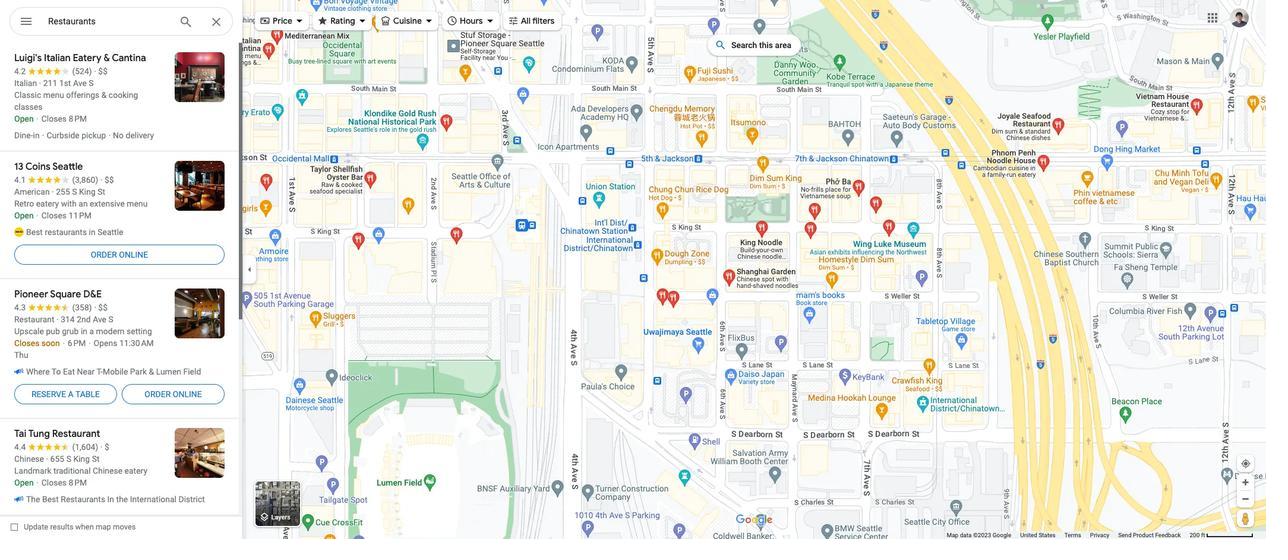 Task type: locate. For each thing, give the bounding box(es) containing it.
online
[[119, 250, 148, 260], [173, 390, 202, 400]]

reserve a table
[[31, 390, 100, 400]]

send product feedback
[[1119, 533, 1182, 539]]

results
[[50, 523, 74, 532]]

all filters
[[521, 15, 555, 26]]

0 horizontal spatial order
[[91, 250, 117, 260]]

order for the topmost order online "link"
[[91, 250, 117, 260]]

1 horizontal spatial order
[[145, 390, 171, 400]]

hours button
[[442, 8, 500, 34]]

1 horizontal spatial online
[[173, 390, 202, 400]]

order online link
[[14, 241, 225, 269], [122, 381, 225, 409]]

search
[[732, 40, 758, 50]]

states
[[1039, 533, 1056, 539]]

feedback
[[1156, 533, 1182, 539]]

200 ft
[[1191, 533, 1206, 539]]

data
[[961, 533, 972, 539]]

0 vertical spatial online
[[119, 250, 148, 260]]

layers
[[272, 514, 291, 522]]

order
[[91, 250, 117, 260], [145, 390, 171, 400]]

show street view coverage image
[[1238, 510, 1255, 528]]

reserve a table link
[[14, 381, 117, 409]]

privacy button
[[1091, 532, 1110, 540]]

ft
[[1202, 533, 1206, 539]]

Restaurants field
[[10, 7, 233, 36]]

footer inside "google maps" element
[[947, 532, 1191, 540]]

1 vertical spatial order
[[145, 390, 171, 400]]

None field
[[48, 14, 169, 29]]

google account: nolan park  
(nolan.park@adept.ai) image
[[1231, 8, 1250, 27]]

1 vertical spatial online
[[173, 390, 202, 400]]

all
[[521, 15, 531, 26]]

united states button
[[1021, 532, 1056, 540]]

update results when map moves
[[24, 523, 136, 532]]

footer
[[947, 532, 1191, 540]]

online for the topmost order online "link"
[[119, 250, 148, 260]]

map data ©2023 google
[[947, 533, 1012, 539]]

1 vertical spatial order online link
[[122, 381, 225, 409]]

 search field
[[10, 7, 233, 38]]

footer containing map data ©2023 google
[[947, 532, 1191, 540]]

moves
[[113, 523, 136, 532]]

product
[[1134, 533, 1155, 539]]

order online
[[91, 250, 148, 260], [145, 390, 202, 400]]

©2023
[[974, 533, 992, 539]]

200
[[1191, 533, 1201, 539]]

0 horizontal spatial online
[[119, 250, 148, 260]]

update
[[24, 523, 48, 532]]

show your location image
[[1241, 459, 1252, 470]]

google
[[993, 533, 1012, 539]]

zoom in image
[[1242, 479, 1251, 488]]

map
[[947, 533, 959, 539]]

0 vertical spatial order
[[91, 250, 117, 260]]

table
[[75, 390, 100, 400]]

price
[[273, 15, 293, 26]]



Task type: vqa. For each thing, say whether or not it's contained in the screenshot.
field inside the Search Google Maps field
no



Task type: describe. For each thing, give the bounding box(es) containing it.
zoom out image
[[1242, 495, 1251, 504]]

0 vertical spatial order online
[[91, 250, 148, 260]]

online for order online "link" to the bottom
[[173, 390, 202, 400]]

rating
[[331, 15, 355, 26]]

order for order online "link" to the bottom
[[145, 390, 171, 400]]

results for restaurants feed
[[0, 43, 243, 540]]

google maps element
[[0, 0, 1267, 540]]

200 ft button
[[1191, 533, 1254, 539]]

reserve
[[31, 390, 66, 400]]

search this area
[[732, 40, 792, 50]]

when
[[75, 523, 94, 532]]

area
[[776, 40, 792, 50]]

send product feedback button
[[1119, 532, 1182, 540]]

none field inside the restaurants field
[[48, 14, 169, 29]]

united states
[[1021, 533, 1056, 539]]

map
[[96, 523, 111, 532]]

cuisine
[[393, 15, 422, 26]]

rating button
[[313, 8, 372, 34]]

send
[[1119, 533, 1132, 539]]

a
[[68, 390, 74, 400]]

1 vertical spatial order online
[[145, 390, 202, 400]]

collapse side panel image
[[243, 263, 256, 276]]

privacy
[[1091, 533, 1110, 539]]


[[19, 13, 33, 30]]

filters
[[533, 15, 555, 26]]

this
[[760, 40, 774, 50]]

search this area button
[[708, 34, 801, 56]]

cuisine button
[[376, 8, 439, 34]]

terms button
[[1065, 532, 1082, 540]]

 button
[[10, 7, 43, 38]]

terms
[[1065, 533, 1082, 539]]

all filters button
[[503, 8, 562, 34]]

united
[[1021, 533, 1038, 539]]

0 vertical spatial order online link
[[14, 241, 225, 269]]

hours
[[460, 15, 483, 26]]

Update results when map moves checkbox
[[11, 520, 136, 535]]

price button
[[255, 8, 309, 34]]



